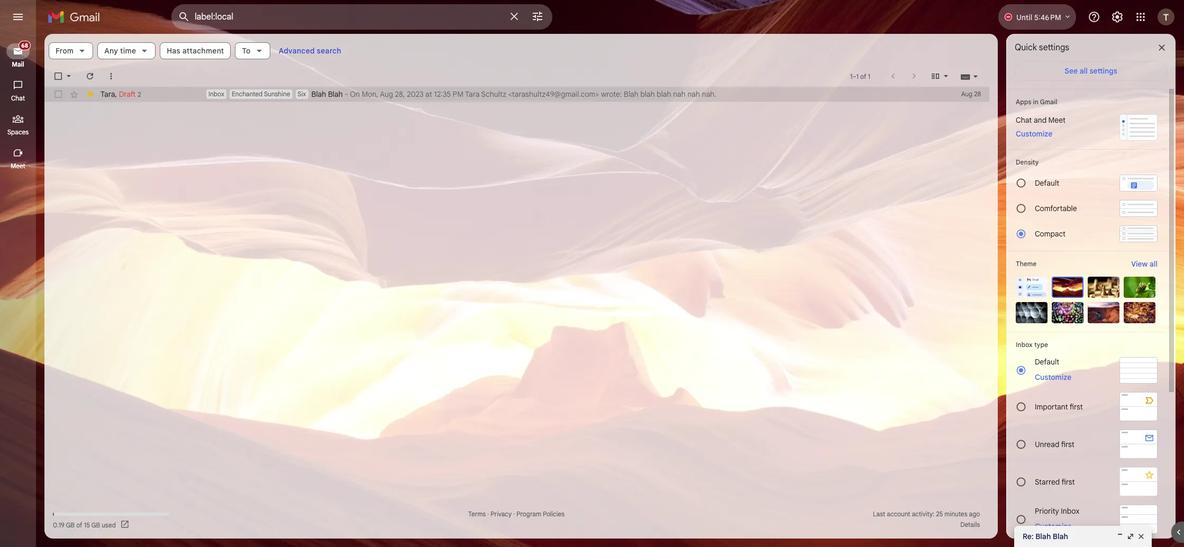 Task type: vqa. For each thing, say whether or not it's contained in the screenshot.
"sales development representative": Govly - Sales Development Representative (SDR) a Representative
no



Task type: describe. For each thing, give the bounding box(es) containing it.
account
[[887, 510, 911, 518]]

main content containing from
[[44, 34, 998, 539]]

re: blah blah
[[1023, 532, 1069, 541]]

spaces heading
[[0, 128, 36, 137]]

see all settings
[[1065, 66, 1118, 76]]

wrote:
[[601, 89, 622, 99]]

nah.
[[702, 89, 717, 99]]

1 gb from the left
[[66, 521, 75, 529]]

and
[[1034, 115, 1047, 125]]

compact
[[1035, 229, 1066, 239]]

pm
[[453, 89, 464, 99]]

1 · from the left
[[488, 510, 489, 518]]

advanced search
[[279, 46, 341, 56]]

used
[[102, 521, 116, 529]]

inbox type
[[1016, 341, 1049, 349]]

spaces
[[7, 128, 29, 136]]

time
[[120, 46, 136, 56]]

2023
[[407, 89, 424, 99]]

aug 28
[[962, 90, 981, 98]]

Search in mail text field
[[195, 12, 502, 22]]

any time button
[[97, 42, 156, 59]]

mon,
[[362, 89, 378, 99]]

12:35
[[434, 89, 451, 99]]

attachment
[[182, 46, 224, 56]]

priority
[[1035, 506, 1060, 516]]

apps in gmail
[[1016, 98, 1058, 106]]

Search in mail search field
[[172, 4, 553, 30]]

meet inside the chat and meet customize
[[1049, 115, 1066, 125]]

six
[[298, 90, 306, 98]]

important
[[1035, 402, 1068, 412]]

to
[[242, 46, 251, 56]]

-
[[345, 89, 348, 99]]

more image
[[106, 71, 116, 82]]

theme
[[1016, 260, 1037, 268]]

15
[[84, 521, 90, 529]]

first for unread first
[[1062, 440, 1075, 449]]

–
[[853, 72, 857, 80]]

terms
[[468, 510, 486, 518]]

view
[[1132, 259, 1148, 269]]

view all
[[1132, 259, 1158, 269]]

re:
[[1023, 532, 1034, 541]]

support image
[[1088, 11, 1101, 23]]

1 nah from the left
[[673, 89, 686, 99]]

see all settings button
[[1015, 61, 1168, 80]]

on
[[350, 89, 360, 99]]

first for important first
[[1070, 402, 1083, 412]]

all for view
[[1150, 259, 1158, 269]]

sunshine
[[264, 90, 290, 98]]

comfortable
[[1035, 204, 1077, 213]]

inbox type element
[[1016, 341, 1158, 349]]

draft
[[119, 89, 136, 99]]

footer inside main content
[[44, 509, 990, 530]]

close image
[[1138, 532, 1146, 541]]

has
[[167, 46, 180, 56]]

mail
[[12, 60, 24, 68]]

details link
[[961, 521, 980, 529]]

display density element
[[1016, 158, 1158, 166]]

program
[[517, 510, 541, 518]]

chat for chat
[[11, 94, 25, 102]]

blah blah - on mon, aug 28, 2023 at 12:35 pm tara schultz <tarashultz49@gmail.com> wrote: blah blah blah nah nah nah.
[[312, 89, 717, 99]]

unread
[[1035, 440, 1060, 449]]

starred
[[1035, 477, 1060, 487]]

tara , draft 2
[[101, 89, 141, 99]]

2 blah from the left
[[657, 89, 672, 99]]

settings inside button
[[1090, 66, 1118, 76]]

pop out image
[[1127, 532, 1135, 541]]

details
[[961, 521, 980, 529]]

privacy
[[491, 510, 512, 518]]

customize inside the chat and meet customize
[[1016, 129, 1053, 139]]

<tarashultz49@gmail.com>
[[508, 89, 599, 99]]

theme element
[[1016, 259, 1037, 269]]

blah left the -
[[328, 89, 343, 99]]

inbox for inbox type
[[1016, 341, 1033, 349]]

customize button for chat and meet
[[1010, 128, 1059, 140]]

activity:
[[912, 510, 935, 518]]

at
[[426, 89, 432, 99]]

policies
[[543, 510, 565, 518]]

terms link
[[468, 510, 486, 518]]

last
[[873, 510, 886, 518]]

blah down priority inbox
[[1053, 532, 1069, 541]]

quick settings
[[1015, 42, 1070, 53]]

2 nah from the left
[[688, 89, 700, 99]]

1 horizontal spatial tara
[[465, 89, 480, 99]]

advanced
[[279, 46, 315, 56]]

inbox for inbox
[[209, 90, 224, 98]]

advanced search button
[[275, 41, 346, 60]]

2
[[138, 90, 141, 98]]

enchanted sunshine
[[232, 90, 290, 98]]

has attachment
[[167, 46, 224, 56]]

25
[[936, 510, 943, 518]]

meet inside meet heading
[[11, 162, 25, 170]]

3 1 from the left
[[868, 72, 871, 80]]

from button
[[49, 42, 93, 59]]

first for starred first
[[1062, 477, 1075, 487]]

type
[[1035, 341, 1049, 349]]

customize button for default
[[1029, 371, 1078, 384]]



Task type: locate. For each thing, give the bounding box(es) containing it.
0 vertical spatial chat
[[11, 94, 25, 102]]

customize button
[[1010, 128, 1059, 140], [1029, 371, 1078, 384]]

terms · privacy · program policies
[[468, 510, 565, 518]]

of inside footer
[[76, 521, 82, 529]]

0 horizontal spatial ·
[[488, 510, 489, 518]]

has attachment button
[[160, 42, 231, 59]]

meet
[[1049, 115, 1066, 125], [11, 162, 25, 170]]

0 horizontal spatial nah
[[673, 89, 686, 99]]

inbox right priority
[[1061, 506, 1080, 516]]

chat for chat and meet customize
[[1016, 115, 1032, 125]]

tara right pm
[[465, 89, 480, 99]]

search
[[317, 46, 341, 56]]

all inside "button"
[[1150, 259, 1158, 269]]

1 horizontal spatial blah
[[657, 89, 672, 99]]

2 · from the left
[[514, 510, 515, 518]]

all
[[1080, 66, 1088, 76], [1150, 259, 1158, 269]]

quick settings element
[[1015, 42, 1070, 61]]

meet right "and" on the right top
[[1049, 115, 1066, 125]]

inbox
[[209, 90, 224, 98], [1016, 341, 1033, 349], [1061, 506, 1080, 516]]

important first
[[1035, 402, 1083, 412]]

gb right 0.19
[[66, 521, 75, 529]]

main menu image
[[12, 11, 24, 23]]

customize
[[1016, 129, 1053, 139], [1035, 373, 1072, 382]]

row
[[44, 87, 990, 102]]

1 vertical spatial default
[[1035, 357, 1060, 367]]

gmail
[[1041, 98, 1058, 106]]

None checkbox
[[53, 71, 64, 82]]

blah
[[312, 89, 326, 99], [328, 89, 343, 99], [624, 89, 639, 99], [1036, 532, 1051, 541], [1053, 532, 1069, 541]]

1 vertical spatial chat
[[1016, 115, 1032, 125]]

schultz
[[481, 89, 507, 99]]

1 1 from the left
[[851, 72, 853, 80]]

0 horizontal spatial of
[[76, 521, 82, 529]]

tara down more image
[[101, 89, 115, 99]]

any time
[[104, 46, 136, 56]]

toggle split pane mode image
[[931, 71, 941, 82]]

select input tool image
[[973, 72, 979, 80]]

68 link
[[6, 41, 31, 59]]

28
[[975, 90, 981, 98]]

aug left 28
[[962, 90, 973, 98]]

chat left "and" on the right top
[[1016, 115, 1032, 125]]

1 horizontal spatial settings
[[1090, 66, 1118, 76]]

0.19 gb of 15 gb used
[[53, 521, 116, 529]]

inbox left type
[[1016, 341, 1033, 349]]

all right "view"
[[1150, 259, 1158, 269]]

2 horizontal spatial inbox
[[1061, 506, 1080, 516]]

,
[[115, 89, 117, 99]]

0 horizontal spatial tara
[[101, 89, 115, 99]]

priority inbox
[[1035, 506, 1080, 516]]

all for see
[[1080, 66, 1088, 76]]

2 1 from the left
[[857, 72, 859, 80]]

2 horizontal spatial 1
[[868, 72, 871, 80]]

mail heading
[[0, 60, 36, 69]]

blah right the wrote:
[[641, 89, 655, 99]]

0 vertical spatial of
[[861, 72, 867, 80]]

0 horizontal spatial meet
[[11, 162, 25, 170]]

1 vertical spatial inbox
[[1016, 341, 1033, 349]]

blah right the re:
[[1036, 532, 1051, 541]]

of
[[861, 72, 867, 80], [76, 521, 82, 529]]

68
[[21, 42, 28, 49]]

last account activity: 25 minutes ago details
[[873, 510, 980, 529]]

0 horizontal spatial settings
[[1039, 42, 1070, 53]]

apps
[[1016, 98, 1032, 106]]

minutes
[[945, 510, 968, 518]]

main content
[[44, 34, 998, 539]]

from
[[56, 46, 74, 56]]

blah left nah.
[[657, 89, 672, 99]]

· right the 'terms' link
[[488, 510, 489, 518]]

first
[[1070, 402, 1083, 412], [1062, 440, 1075, 449], [1062, 477, 1075, 487]]

aug left 28,
[[380, 89, 393, 99]]

chat inside the chat and meet customize
[[1016, 115, 1032, 125]]

enchanted
[[232, 90, 263, 98]]

starred first
[[1035, 477, 1075, 487]]

aug
[[380, 89, 393, 99], [962, 90, 973, 98]]

unread first
[[1035, 440, 1075, 449]]

1 horizontal spatial meet
[[1049, 115, 1066, 125]]

chat and meet customize
[[1016, 115, 1066, 139]]

1 – 1 of 1
[[851, 72, 871, 80]]

gb right 15
[[91, 521, 100, 529]]

1 horizontal spatial aug
[[962, 90, 973, 98]]

customize up important
[[1035, 373, 1072, 382]]

all inside button
[[1080, 66, 1088, 76]]

blah right six
[[312, 89, 326, 99]]

meet heading
[[0, 162, 36, 170]]

navigation containing mail
[[0, 34, 37, 547]]

minimize image
[[1116, 532, 1125, 541]]

1 vertical spatial first
[[1062, 440, 1075, 449]]

1 vertical spatial all
[[1150, 259, 1158, 269]]

chat
[[11, 94, 25, 102], [1016, 115, 1032, 125]]

1 blah from the left
[[641, 89, 655, 99]]

0 vertical spatial customize
[[1016, 129, 1053, 139]]

· right the privacy
[[514, 510, 515, 518]]

0 vertical spatial first
[[1070, 402, 1083, 412]]

0 vertical spatial settings
[[1039, 42, 1070, 53]]

meet down spaces heading
[[11, 162, 25, 170]]

0 horizontal spatial all
[[1080, 66, 1088, 76]]

settings right the see
[[1090, 66, 1118, 76]]

customize down "and" on the right top
[[1016, 129, 1053, 139]]

row inside main content
[[44, 87, 990, 102]]

program policies link
[[517, 510, 565, 518]]

0 horizontal spatial aug
[[380, 89, 393, 99]]

1 horizontal spatial of
[[861, 72, 867, 80]]

customize button up important
[[1029, 371, 1078, 384]]

2 vertical spatial first
[[1062, 477, 1075, 487]]

0 horizontal spatial chat
[[11, 94, 25, 102]]

chat down mail heading
[[11, 94, 25, 102]]

1 vertical spatial customize
[[1035, 373, 1072, 382]]

·
[[488, 510, 489, 518], [514, 510, 515, 518]]

settings image
[[1112, 11, 1124, 23]]

0 vertical spatial inbox
[[209, 90, 224, 98]]

0 vertical spatial all
[[1080, 66, 1088, 76]]

1
[[851, 72, 853, 80], [857, 72, 859, 80], [868, 72, 871, 80]]

2 vertical spatial inbox
[[1061, 506, 1080, 516]]

all right the see
[[1080, 66, 1088, 76]]

1 horizontal spatial 1
[[857, 72, 859, 80]]

first right unread
[[1062, 440, 1075, 449]]

first right starred
[[1062, 477, 1075, 487]]

2 default from the top
[[1035, 357, 1060, 367]]

view all button
[[1125, 258, 1165, 270]]

1 horizontal spatial inbox
[[1016, 341, 1033, 349]]

1 vertical spatial of
[[76, 521, 82, 529]]

0 horizontal spatial 1
[[851, 72, 853, 80]]

tara
[[101, 89, 115, 99], [465, 89, 480, 99]]

any
[[104, 46, 118, 56]]

default up comfortable
[[1035, 178, 1060, 188]]

1 default from the top
[[1035, 178, 1060, 188]]

customize button down "and" on the right top
[[1010, 128, 1059, 140]]

blah
[[641, 89, 655, 99], [657, 89, 672, 99]]

footer
[[44, 509, 990, 530]]

clear search image
[[504, 6, 525, 27]]

0 horizontal spatial gb
[[66, 521, 75, 529]]

1 vertical spatial meet
[[11, 162, 25, 170]]

ago
[[969, 510, 980, 518]]

0 vertical spatial meet
[[1049, 115, 1066, 125]]

1 horizontal spatial ·
[[514, 510, 515, 518]]

of right –
[[861, 72, 867, 80]]

customize inside button
[[1035, 373, 1072, 382]]

1 horizontal spatial gb
[[91, 521, 100, 529]]

to button
[[235, 42, 270, 59]]

default down type
[[1035, 357, 1060, 367]]

1 horizontal spatial all
[[1150, 259, 1158, 269]]

1 horizontal spatial nah
[[688, 89, 700, 99]]

footer containing terms
[[44, 509, 990, 530]]

0.19
[[53, 521, 65, 529]]

inbox left enchanted on the top of page
[[209, 90, 224, 98]]

None checkbox
[[53, 89, 64, 100]]

settings
[[1039, 42, 1070, 53], [1090, 66, 1118, 76]]

advanced search options image
[[527, 6, 548, 27]]

28,
[[395, 89, 405, 99]]

1 vertical spatial settings
[[1090, 66, 1118, 76]]

search in mail image
[[175, 7, 194, 26]]

1 vertical spatial customize button
[[1029, 371, 1078, 384]]

chat heading
[[0, 94, 36, 103]]

density
[[1016, 158, 1039, 166]]

1 horizontal spatial chat
[[1016, 115, 1032, 125]]

see
[[1065, 66, 1078, 76]]

0 horizontal spatial inbox
[[209, 90, 224, 98]]

nah
[[673, 89, 686, 99], [688, 89, 700, 99]]

navigation
[[0, 34, 37, 547]]

first right important
[[1070, 402, 1083, 412]]

in
[[1033, 98, 1039, 106]]

gmail image
[[48, 6, 105, 28]]

blah right the wrote:
[[624, 89, 639, 99]]

chat inside heading
[[11, 94, 25, 102]]

settings right quick
[[1039, 42, 1070, 53]]

gb
[[66, 521, 75, 529], [91, 521, 100, 529]]

follow link to manage storage image
[[120, 520, 131, 530]]

0 vertical spatial default
[[1035, 178, 1060, 188]]

row containing tara
[[44, 87, 990, 102]]

0 vertical spatial customize button
[[1010, 128, 1059, 140]]

quick
[[1015, 42, 1037, 53]]

privacy link
[[491, 510, 512, 518]]

0 horizontal spatial blah
[[641, 89, 655, 99]]

2 gb from the left
[[91, 521, 100, 529]]

refresh image
[[85, 71, 95, 82]]

of left 15
[[76, 521, 82, 529]]



